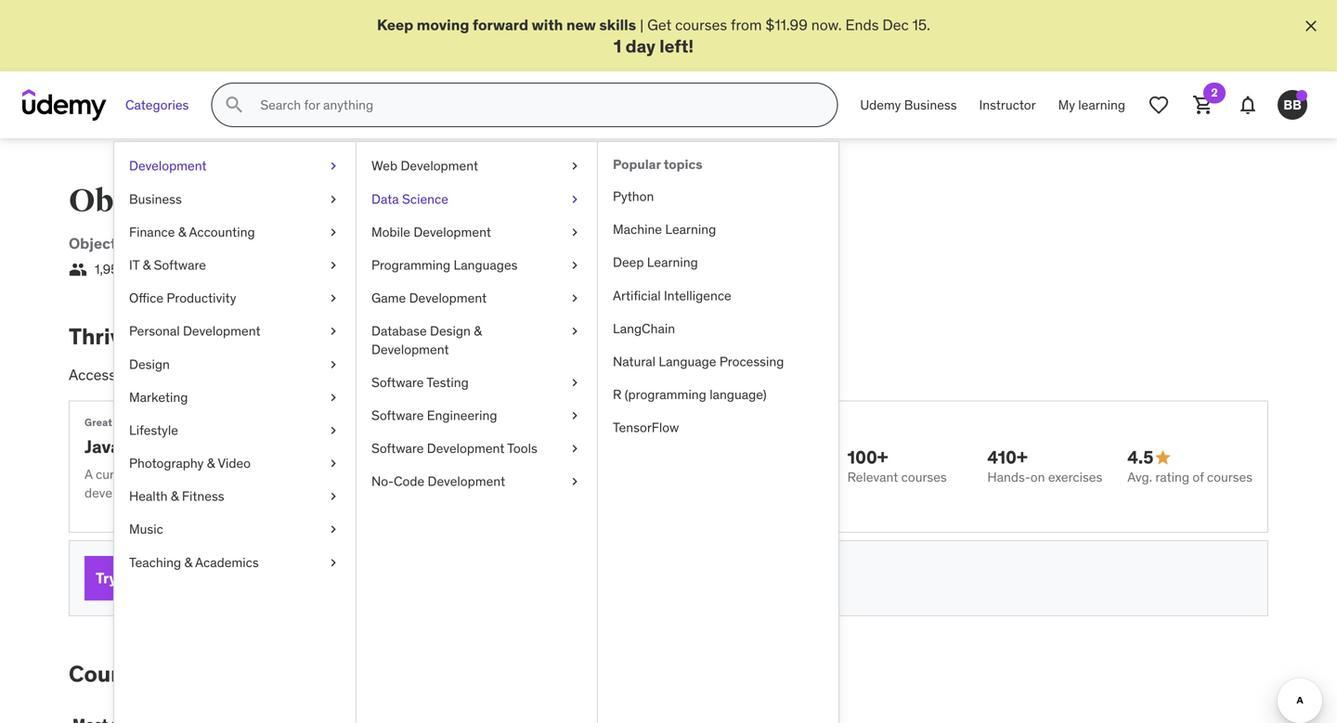 Task type: vqa. For each thing, say whether or not it's contained in the screenshot.
xsmall icon corresponding to IT & Software
yes



Task type: describe. For each thing, give the bounding box(es) containing it.
career
[[215, 323, 283, 350]]

office productivity link
[[114, 282, 356, 315]]

udemy
[[860, 96, 901, 113]]

machine learning link
[[598, 213, 838, 246]]

try personal plan for free link
[[84, 556, 283, 601]]

and
[[266, 466, 288, 483]]

& for video
[[207, 455, 215, 472]]

language
[[659, 353, 716, 370]]

natural
[[613, 353, 656, 370]]

health & fitness
[[129, 488, 224, 505]]

|
[[640, 15, 644, 34]]

programming languages
[[371, 257, 518, 273]]

1 vertical spatial personal
[[569, 366, 627, 385]]

categories button
[[114, 83, 200, 127]]

1 vertical spatial design
[[129, 356, 170, 373]]

bb link
[[1270, 83, 1315, 127]]

software for software testing
[[371, 374, 424, 391]]

languages
[[454, 257, 518, 273]]

it & software
[[129, 257, 206, 273]]

xsmall image for design
[[326, 355, 341, 374]]

& for software
[[143, 257, 151, 273]]

on inside great for java developers a curated collection of courses and hands-on practice exercises to help you advance as a java developer.
[[332, 466, 346, 483]]

fitness
[[182, 488, 224, 505]]

game development link
[[357, 282, 597, 315]]

avg. rating of courses
[[1127, 469, 1253, 485]]

0 vertical spatial plan
[[631, 366, 660, 385]]

day
[[625, 35, 656, 57]]

15.
[[912, 15, 930, 34]]

machine
[[613, 221, 662, 238]]

courses inside keep moving forward with new skills | get courses from $11.99 now. ends dec 15. 1 day left!
[[675, 15, 727, 34]]

try personal plan for free
[[96, 568, 272, 588]]

xsmall image for it & software
[[326, 256, 341, 274]]

java
[[602, 466, 625, 483]]

natural language processing
[[613, 353, 784, 370]]

r
[[613, 386, 622, 403]]

software for software engineering
[[371, 407, 424, 424]]

lifestyle link
[[114, 414, 356, 447]]

on inside 410+ hands-on exercises
[[1030, 469, 1045, 485]]

web development
[[371, 158, 478, 174]]

as
[[575, 466, 589, 483]]

personal development link
[[114, 315, 356, 348]]

& for fitness
[[171, 488, 179, 505]]

xsmall image for personal development
[[326, 322, 341, 341]]

object oriented programming courses
[[69, 182, 651, 221]]

xsmall image for software testing
[[567, 374, 582, 392]]

xsmall image for office productivity
[[326, 289, 341, 307]]

development up help at the left bottom of the page
[[427, 440, 505, 457]]

data science link
[[357, 183, 597, 216]]

deep learning
[[613, 254, 698, 271]]

2 vertical spatial personal
[[120, 568, 182, 588]]

development down office productivity link
[[183, 323, 260, 340]]

1 horizontal spatial it & software link
[[451, 234, 553, 253]]

tensorflow link
[[598, 411, 838, 445]]

your
[[164, 323, 210, 350]]

0 horizontal spatial plan
[[185, 568, 217, 588]]

now.
[[811, 15, 842, 34]]

xsmall image for game development
[[567, 289, 582, 307]]

1 horizontal spatial business
[[904, 96, 957, 113]]

accounting
[[189, 224, 255, 240]]

rated
[[244, 366, 279, 385]]

finance
[[129, 224, 175, 240]]

software up languages
[[488, 234, 553, 253]]

0 vertical spatial collection
[[131, 366, 196, 385]]

deep learning link
[[598, 246, 838, 279]]

1 horizontal spatial for
[[220, 568, 240, 588]]

development up the science
[[401, 158, 478, 174]]

top-
[[215, 366, 244, 385]]

developer.
[[84, 484, 144, 501]]

engineering
[[427, 407, 497, 424]]

xsmall image for database design & development
[[567, 322, 582, 341]]

1 vertical spatial development link
[[356, 234, 451, 253]]

you inside great for java developers a curated collection of courses and hands-on practice exercises to help you advance as a java developer.
[[500, 466, 521, 483]]

moving
[[417, 15, 469, 34]]

bb
[[1283, 96, 1302, 113]]

roles
[[490, 366, 522, 385]]

hands-
[[291, 466, 332, 483]]

development inside database design & development
[[371, 341, 449, 358]]

$11.99
[[765, 15, 808, 34]]

no-
[[371, 473, 394, 490]]

starting at $16.58 per month after trial. cancel anytime.
[[298, 570, 619, 586]]

instructor link
[[968, 83, 1047, 127]]

month
[[427, 570, 465, 586]]

xsmall image for music
[[326, 521, 341, 539]]

a inside great for java developers a curated collection of courses and hands-on practice exercises to help you advance as a java developer.
[[592, 466, 599, 483]]

python link
[[598, 180, 838, 213]]

personal development
[[129, 323, 260, 340]]

xsmall image for no-code development
[[567, 473, 582, 491]]

thrive in your career
[[69, 323, 283, 350]]

courses inside great for java developers a curated collection of courses and hands-on practice exercises to help you advance as a java developer.
[[217, 466, 263, 483]]

shopping cart with 2 items image
[[1192, 94, 1214, 116]]

topics
[[664, 156, 702, 173]]

language)
[[710, 386, 767, 403]]

for inside great for java developers a curated collection of courses and hands-on practice exercises to help you advance as a java developer.
[[115, 416, 129, 429]]

410+ hands-on exercises
[[987, 446, 1102, 485]]

deep
[[613, 254, 644, 271]]

$16.58
[[362, 570, 402, 586]]

after
[[468, 570, 495, 586]]

game
[[371, 290, 406, 306]]

design link
[[114, 348, 356, 381]]

object for object oriented programming relates to development it & software
[[69, 234, 116, 253]]

thrive in your career element
[[69, 323, 1268, 616]]

processing
[[719, 353, 784, 370]]

development up programming languages
[[413, 224, 491, 240]]

mobile development link
[[357, 216, 597, 249]]

programming languages link
[[357, 249, 597, 282]]

data
[[371, 191, 399, 207]]

forward
[[473, 15, 528, 34]]

0 horizontal spatial business
[[129, 191, 182, 207]]

access
[[69, 366, 116, 385]]

advance
[[524, 466, 572, 483]]

web development link
[[357, 150, 597, 183]]

collection inside great for java developers a curated collection of courses and hands-on practice exercises to help you advance as a java developer.
[[143, 466, 200, 483]]

no-code development
[[371, 473, 505, 490]]

of left top-
[[199, 366, 212, 385]]

finance & accounting
[[129, 224, 255, 240]]

natural language processing link
[[598, 345, 838, 378]]

per
[[405, 570, 424, 586]]

of right rating
[[1193, 469, 1204, 485]]

learning
[[1078, 96, 1125, 113]]

& inside database design & development
[[474, 323, 482, 340]]

udemy business
[[860, 96, 957, 113]]

health
[[129, 488, 168, 505]]

teaching & academics
[[129, 554, 259, 571]]

cancel
[[527, 570, 567, 586]]

of inside great for java developers a curated collection of courses and hands-on practice exercises to help you advance as a java developer.
[[203, 466, 214, 483]]

instructor
[[979, 96, 1036, 113]]

xsmall image for software engineering
[[567, 407, 582, 425]]

r (programming language)
[[613, 386, 767, 403]]

database
[[371, 323, 427, 340]]



Task type: locate. For each thing, give the bounding box(es) containing it.
xsmall image for finance & accounting
[[326, 223, 341, 241]]

of
[[199, 366, 212, 385], [203, 466, 214, 483], [1193, 469, 1204, 485]]

programming for relates
[[186, 234, 283, 253]]

courses right relevant
[[901, 469, 947, 485]]

with left new
[[532, 15, 563, 34]]

xsmall image inside software testing link
[[567, 374, 582, 392]]

to left "get"
[[160, 660, 183, 688]]

0 vertical spatial curated
[[338, 366, 389, 385]]

oriented up accounting
[[174, 182, 310, 221]]

1 vertical spatial it
[[129, 257, 139, 273]]

1 horizontal spatial courses
[[531, 182, 651, 221]]

personal up r
[[569, 366, 627, 385]]

xsmall image inside business link
[[326, 190, 341, 208]]

photography & video
[[129, 455, 251, 472]]

on
[[332, 466, 346, 483], [1030, 469, 1045, 485]]

in
[[139, 323, 159, 350]]

xsmall image up great for java developers a curated collection of courses and hands-on practice exercises to help you advance as a java developer.
[[326, 388, 341, 407]]

you right help at the left bottom of the page
[[500, 466, 521, 483]]

personal right try
[[120, 568, 182, 588]]

courses to get you started
[[69, 660, 348, 688]]

langchain
[[613, 320, 675, 337]]

collection up the "health & fitness"
[[143, 466, 200, 483]]

0 vertical spatial you
[[500, 466, 521, 483]]

software development tools link
[[357, 432, 597, 465]]

xsmall image for lifestyle
[[326, 421, 341, 440]]

design inside database design & development
[[430, 323, 471, 340]]

xsmall image inside software development tools link
[[567, 440, 582, 458]]

web
[[371, 158, 397, 174]]

a right roles
[[558, 366, 566, 385]]

xsmall image inside health & fitness link
[[326, 488, 341, 506]]

xsmall image inside no-code development link
[[567, 473, 582, 491]]

xsmall image for data science
[[567, 190, 582, 208]]

design down game development
[[430, 323, 471, 340]]

xsmall image inside data science link
[[567, 190, 582, 208]]

1 vertical spatial learning
[[647, 254, 698, 271]]

collection up marketing
[[131, 366, 196, 385]]

courses right rated
[[282, 366, 334, 385]]

keep
[[377, 15, 413, 34]]

xsmall image inside finance & accounting link
[[326, 223, 341, 241]]

object for object oriented programming courses
[[69, 182, 169, 221]]

xsmall image left database
[[326, 322, 341, 341]]

2 horizontal spatial for
[[392, 366, 411, 385]]

0 horizontal spatial design
[[129, 356, 170, 373]]

1 vertical spatial courses
[[69, 660, 155, 688]]

xsmall image for programming languages
[[567, 256, 582, 274]]

programming
[[315, 182, 525, 221], [186, 234, 283, 253], [371, 257, 450, 273]]

a
[[120, 366, 127, 385], [558, 366, 566, 385], [592, 466, 599, 483]]

development
[[129, 158, 207, 174], [401, 158, 478, 174], [413, 224, 491, 240], [356, 234, 451, 253], [409, 290, 487, 306], [183, 323, 260, 340], [371, 341, 449, 358], [427, 440, 505, 457], [428, 473, 505, 490]]

xsmall image down the object oriented programming relates to development it & software
[[326, 256, 341, 274]]

development down categories dropdown button
[[129, 158, 207, 174]]

2 horizontal spatial to
[[457, 466, 469, 483]]

courses inside 100+ relevant courses
[[901, 469, 947, 485]]

xsmall image inside photography & video link
[[326, 455, 341, 473]]

xsmall image inside design link
[[326, 355, 341, 374]]

left!
[[659, 35, 694, 57]]

for left free
[[220, 568, 240, 588]]

small image
[[69, 260, 87, 279], [1154, 448, 1172, 467]]

programming up game development
[[371, 257, 450, 273]]

at
[[348, 570, 359, 586]]

mobile development
[[371, 224, 491, 240]]

small image left 1,958,817
[[69, 260, 87, 279]]

udemy image
[[22, 89, 107, 121]]

popular
[[613, 156, 661, 173]]

oriented up 1,958,817 learners at the top of page
[[120, 234, 182, 253]]

1 vertical spatial with
[[526, 366, 554, 385]]

2 horizontal spatial a
[[592, 466, 599, 483]]

programming for courses
[[315, 182, 525, 221]]

it & software link down accounting
[[114, 249, 356, 282]]

exercises inside 410+ hands-on exercises
[[1048, 469, 1102, 485]]

programming up mobile development
[[315, 182, 525, 221]]

1 object from the top
[[69, 182, 169, 221]]

0 horizontal spatial it & software link
[[114, 249, 356, 282]]

xsmall image for development
[[326, 157, 341, 175]]

& for academics
[[184, 554, 192, 571]]

exercises
[[400, 466, 454, 483], [1048, 469, 1102, 485]]

my learning
[[1058, 96, 1125, 113]]

0 horizontal spatial for
[[115, 416, 129, 429]]

2 object from the top
[[69, 234, 116, 253]]

& for accounting
[[178, 224, 186, 240]]

to right relates
[[338, 234, 353, 253]]

my learning link
[[1047, 83, 1136, 127]]

software for software development tools
[[371, 440, 424, 457]]

1 vertical spatial for
[[115, 416, 129, 429]]

1 horizontal spatial small image
[[1154, 448, 1172, 467]]

0 vertical spatial for
[[392, 366, 411, 385]]

learning up artificial intelligence
[[647, 254, 698, 271]]

exercises down software development tools
[[400, 466, 454, 483]]

0 vertical spatial oriented
[[174, 182, 310, 221]]

xsmall image left popular
[[567, 157, 582, 175]]

free
[[244, 568, 272, 588]]

0 vertical spatial object
[[69, 182, 169, 221]]

xsmall image for marketing
[[326, 388, 341, 407]]

0 horizontal spatial a
[[120, 366, 127, 385]]

0 horizontal spatial you
[[228, 660, 266, 688]]

xsmall image up hands-
[[326, 421, 341, 440]]

data science element
[[597, 142, 838, 723]]

1 horizontal spatial it
[[459, 234, 471, 253]]

xsmall image for business
[[326, 190, 341, 208]]

oriented for object oriented programming courses
[[174, 182, 310, 221]]

100+
[[847, 446, 888, 468]]

xsmall image inside office productivity link
[[326, 289, 341, 307]]

xsmall image inside music link
[[326, 521, 341, 539]]

of up fitness at the bottom left of the page
[[203, 466, 214, 483]]

software up software engineering on the bottom left of page
[[371, 374, 424, 391]]

health & fitness link
[[114, 480, 356, 513]]

small image inside thrive in your career element
[[1154, 448, 1172, 467]]

0 vertical spatial development link
[[114, 150, 356, 183]]

development link down the data science
[[356, 234, 451, 253]]

video
[[218, 455, 251, 472]]

help
[[472, 466, 497, 483]]

1 horizontal spatial you
[[500, 466, 521, 483]]

thrive
[[69, 323, 134, 350]]

great for java developers a curated collection of courses and hands-on practice exercises to help you advance as a java developer.
[[84, 416, 625, 501]]

game development
[[371, 290, 487, 306]]

& down the game development link
[[474, 323, 482, 340]]

1 horizontal spatial on
[[1030, 469, 1045, 485]]

photography & video link
[[114, 447, 356, 480]]

development down programming languages
[[409, 290, 487, 306]]

1 vertical spatial oriented
[[120, 234, 182, 253]]

new
[[566, 15, 596, 34]]

langchain link
[[598, 312, 838, 345]]

410+
[[987, 446, 1028, 468]]

0 vertical spatial with
[[532, 15, 563, 34]]

software engineering link
[[357, 399, 597, 432]]

xsmall image inside the game development link
[[567, 289, 582, 307]]

2 vertical spatial programming
[[371, 257, 450, 273]]

& up languages
[[475, 234, 484, 253]]

1 horizontal spatial exercises
[[1048, 469, 1102, 485]]

submit search image
[[223, 94, 245, 116]]

python
[[613, 188, 654, 205]]

courses left and
[[217, 466, 263, 483]]

learners
[[152, 261, 200, 278]]

database design & development link
[[357, 315, 597, 366]]

development down software development tools link
[[428, 473, 505, 490]]

100+ relevant courses
[[847, 446, 947, 485]]

development down the data science
[[356, 234, 451, 253]]

xsmall image inside software engineering link
[[567, 407, 582, 425]]

xsmall image left the deep
[[567, 256, 582, 274]]

business
[[904, 96, 957, 113], [129, 191, 182, 207]]

software engineering
[[371, 407, 497, 424]]

courses up left!
[[675, 15, 727, 34]]

0 horizontal spatial courses
[[69, 660, 155, 688]]

productivity
[[167, 290, 236, 306]]

programming down business link
[[186, 234, 283, 253]]

development link down submit search image
[[114, 150, 356, 183]]

1 vertical spatial small image
[[1154, 448, 1172, 467]]

xsmall image inside teaching & academics link
[[326, 554, 341, 572]]

with inside keep moving forward with new skills | get courses from $11.99 now. ends dec 15. 1 day left!
[[532, 15, 563, 34]]

xsmall image inside mobile development link
[[567, 223, 582, 241]]

finance & accounting link
[[114, 216, 356, 249]]

programming inside programming languages link
[[371, 257, 450, 273]]

xsmall image left r
[[567, 374, 582, 392]]

1 vertical spatial object
[[69, 234, 116, 253]]

2 link
[[1181, 83, 1226, 127]]

machine learning
[[613, 221, 716, 238]]

0 vertical spatial it
[[459, 234, 471, 253]]

curated down database
[[338, 366, 389, 385]]

it up 'office'
[[129, 257, 139, 273]]

xsmall image inside personal development link
[[326, 322, 341, 341]]

xsmall image for photography & video
[[326, 455, 341, 473]]

xsmall image for software development tools
[[567, 440, 582, 458]]

1 horizontal spatial plan
[[631, 366, 660, 385]]

0 vertical spatial personal
[[129, 323, 180, 340]]

with inside thrive in your career element
[[526, 366, 554, 385]]

learning down python 'link'
[[665, 221, 716, 238]]

xsmall image inside database design & development link
[[567, 322, 582, 341]]

rating
[[1155, 469, 1189, 485]]

code
[[394, 473, 424, 490]]

software up office productivity
[[154, 257, 206, 273]]

& right "finance"
[[178, 224, 186, 240]]

design down in
[[129, 356, 170, 373]]

xsmall image inside web development link
[[567, 157, 582, 175]]

1 horizontal spatial to
[[338, 234, 353, 253]]

exercises left avg.
[[1048, 469, 1102, 485]]

office productivity
[[129, 290, 236, 306]]

& right health
[[171, 488, 179, 505]]

to left help at the left bottom of the page
[[457, 466, 469, 483]]

0 horizontal spatial small image
[[69, 260, 87, 279]]

a right access
[[120, 366, 127, 385]]

1 vertical spatial programming
[[186, 234, 283, 253]]

anytime.
[[570, 570, 619, 586]]

xsmall image
[[326, 157, 341, 175], [567, 157, 582, 175], [326, 256, 341, 274], [567, 256, 582, 274], [326, 322, 341, 341], [326, 355, 341, 374], [567, 374, 582, 392], [326, 388, 341, 407], [326, 421, 341, 440], [326, 521, 341, 539], [326, 554, 341, 572]]

2 vertical spatial to
[[160, 660, 183, 688]]

1,958,817 learners
[[95, 261, 200, 278]]

java developers link
[[84, 435, 219, 458]]

Search for anything text field
[[257, 89, 815, 121]]

courses right rating
[[1207, 469, 1253, 485]]

oriented for object oriented programming relates to development it & software
[[120, 234, 182, 253]]

trial.
[[498, 570, 524, 586]]

you have alerts image
[[1296, 90, 1307, 101]]

to inside great for java developers a curated collection of courses and hands-on practice exercises to help you advance as a java developer.
[[457, 466, 469, 483]]

in-
[[414, 366, 432, 385]]

development down database
[[371, 341, 449, 358]]

0 horizontal spatial on
[[332, 466, 346, 483]]

wishlist image
[[1148, 94, 1170, 116]]

xsmall image up starting
[[326, 521, 341, 539]]

close image
[[1302, 17, 1320, 35]]

no-code development link
[[357, 465, 597, 498]]

started
[[271, 660, 348, 688]]

testing
[[426, 374, 469, 391]]

0 vertical spatial to
[[338, 234, 353, 253]]

marketing
[[129, 389, 188, 406]]

it
[[459, 234, 471, 253], [129, 257, 139, 273]]

1 horizontal spatial design
[[430, 323, 471, 340]]

xsmall image inside programming languages link
[[567, 256, 582, 274]]

subscription.
[[664, 366, 749, 385]]

xsmall image left at
[[326, 554, 341, 572]]

0 vertical spatial learning
[[665, 221, 716, 238]]

1 vertical spatial business
[[129, 191, 182, 207]]

1 vertical spatial plan
[[185, 568, 217, 588]]

learning for machine learning
[[665, 221, 716, 238]]

learning for deep learning
[[647, 254, 698, 271]]

artificial
[[613, 287, 661, 304]]

xsmall image inside lifestyle link
[[326, 421, 341, 440]]

a right 'as' on the left of the page
[[592, 466, 599, 483]]

for left in-
[[392, 366, 411, 385]]

it up programming languages
[[459, 234, 471, 253]]

0 vertical spatial business
[[904, 96, 957, 113]]

object up "finance"
[[69, 182, 169, 221]]

software
[[488, 234, 553, 253], [154, 257, 206, 273], [371, 374, 424, 391], [371, 407, 424, 424], [371, 440, 424, 457]]

1 vertical spatial curated
[[96, 466, 140, 483]]

2 vertical spatial for
[[220, 568, 240, 588]]

for right great
[[115, 416, 129, 429]]

1 vertical spatial to
[[457, 466, 469, 483]]

0 vertical spatial small image
[[69, 260, 87, 279]]

xsmall image for mobile development
[[567, 223, 582, 241]]

1 horizontal spatial a
[[558, 366, 566, 385]]

object oriented programming relates to development it & software
[[69, 234, 553, 253]]

0 horizontal spatial to
[[160, 660, 183, 688]]

curated up developer.
[[96, 466, 140, 483]]

& left video
[[207, 455, 215, 472]]

business up "finance"
[[129, 191, 182, 207]]

xsmall image
[[326, 190, 341, 208], [567, 190, 582, 208], [326, 223, 341, 241], [567, 223, 582, 241], [326, 289, 341, 307], [567, 289, 582, 307], [567, 322, 582, 341], [567, 407, 582, 425], [567, 440, 582, 458], [326, 455, 341, 473], [567, 473, 582, 491], [326, 488, 341, 506]]

0 horizontal spatial it
[[129, 257, 139, 273]]

personal down 'office'
[[129, 323, 180, 340]]

curated
[[338, 366, 389, 385], [96, 466, 140, 483]]

exercises inside great for java developers a curated collection of courses and hands-on practice exercises to help you advance as a java developer.
[[400, 466, 454, 483]]

tensorflow
[[613, 419, 679, 436]]

relevant
[[847, 469, 898, 485]]

xsmall image up "object oriented programming courses"
[[326, 157, 341, 175]]

you right "get"
[[228, 660, 266, 688]]

xsmall image for web development
[[567, 157, 582, 175]]

courses
[[675, 15, 727, 34], [282, 366, 334, 385], [217, 466, 263, 483], [901, 469, 947, 485], [1207, 469, 1253, 485]]

&
[[178, 224, 186, 240], [475, 234, 484, 253], [143, 257, 151, 273], [474, 323, 482, 340], [207, 455, 215, 472], [171, 488, 179, 505], [184, 554, 192, 571]]

0 vertical spatial design
[[430, 323, 471, 340]]

0 vertical spatial courses
[[531, 182, 651, 221]]

small image up rating
[[1154, 448, 1172, 467]]

udemy business link
[[849, 83, 968, 127]]

xsmall image right rated
[[326, 355, 341, 374]]

business right udemy
[[904, 96, 957, 113]]

object up 1,958,817
[[69, 234, 116, 253]]

xsmall image for health & fitness
[[326, 488, 341, 506]]

keep moving forward with new skills | get courses from $11.99 now. ends dec 15. 1 day left!
[[377, 15, 930, 57]]

0 vertical spatial programming
[[315, 182, 525, 221]]

1 horizontal spatial curated
[[338, 366, 389, 385]]

database design & development
[[371, 323, 482, 358]]

0 horizontal spatial curated
[[96, 466, 140, 483]]

with right roles
[[526, 366, 554, 385]]

xsmall image inside marketing link
[[326, 388, 341, 407]]

software down software testing
[[371, 407, 424, 424]]

get
[[187, 660, 223, 688]]

hands-
[[987, 469, 1030, 485]]

& left the "learners"
[[143, 257, 151, 273]]

ends
[[845, 15, 879, 34]]

1 vertical spatial collection
[[143, 466, 200, 483]]

notifications image
[[1237, 94, 1259, 116]]

it & software link up languages
[[451, 234, 553, 253]]

1 vertical spatial you
[[228, 660, 266, 688]]

& right teaching
[[184, 554, 192, 571]]

curated inside great for java developers a curated collection of courses and hands-on practice exercises to help you advance as a java developer.
[[96, 466, 140, 483]]

software up code
[[371, 440, 424, 457]]

get
[[647, 15, 672, 34]]

0 horizontal spatial exercises
[[400, 466, 454, 483]]

to
[[338, 234, 353, 253], [457, 466, 469, 483], [160, 660, 183, 688]]

xsmall image for teaching & academics
[[326, 554, 341, 572]]



